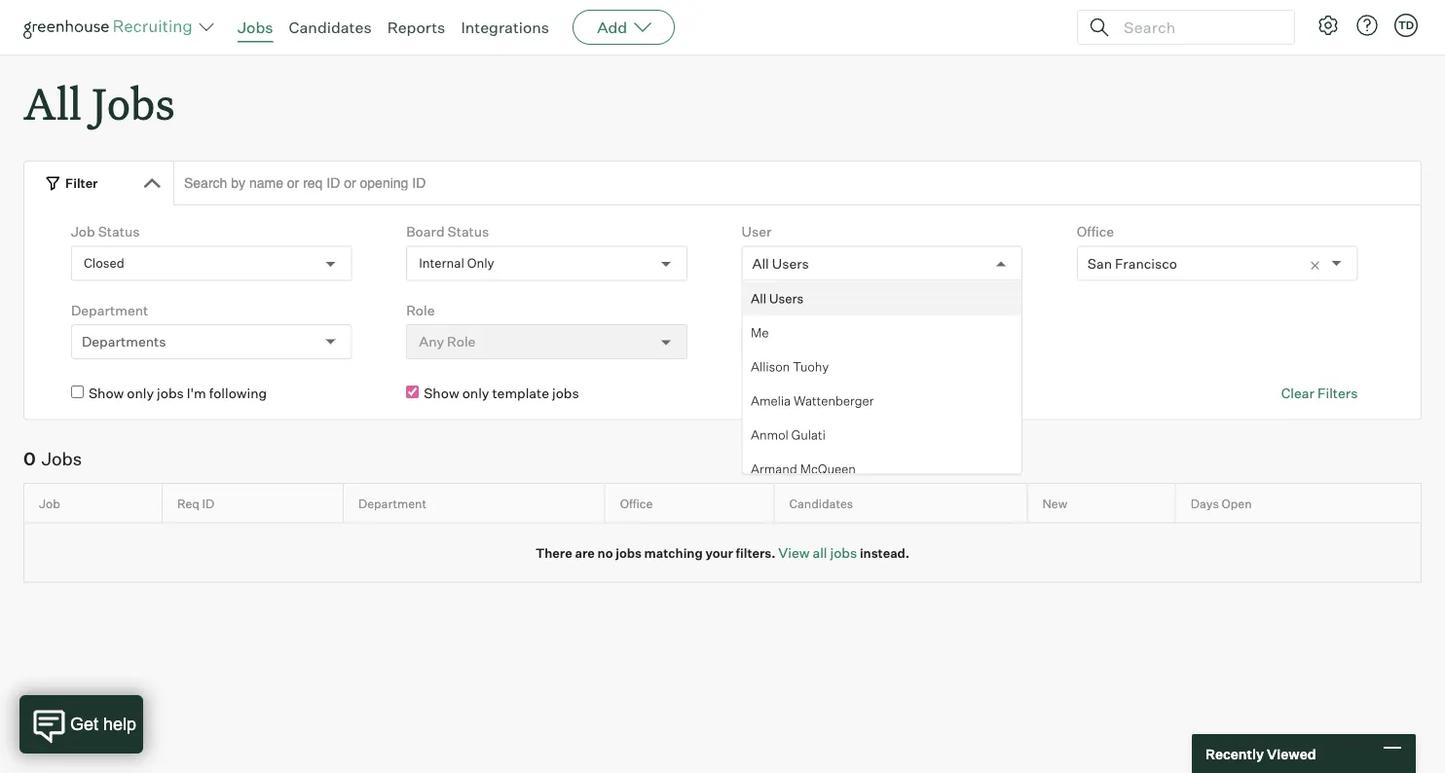 Task type: describe. For each thing, give the bounding box(es) containing it.
instead.
[[860, 545, 910, 561]]

user
[[742, 223, 772, 240]]

view all jobs link
[[779, 544, 857, 561]]

your
[[706, 545, 733, 561]]

status for job status
[[98, 223, 140, 240]]

jobs left i'm
[[157, 385, 184, 402]]

jobs for 0 jobs
[[42, 448, 82, 470]]

internal
[[419, 256, 465, 271]]

id
[[202, 496, 214, 511]]

view
[[779, 544, 810, 561]]

0
[[23, 448, 36, 470]]

san francisco
[[1088, 255, 1178, 272]]

closed
[[84, 256, 124, 271]]

greenhouse recruiting image
[[23, 16, 199, 39]]

row group containing all users
[[743, 281, 1022, 773]]

jobs right template
[[552, 385, 579, 402]]

jobs inside there are no jobs matching your filters. view all jobs instead.
[[616, 545, 642, 561]]

san francisco option
[[1088, 255, 1178, 272]]

only for template
[[462, 385, 489, 402]]

jobs for all jobs
[[92, 74, 175, 132]]

internal only
[[419, 256, 495, 271]]

there
[[536, 545, 573, 561]]

all users option
[[753, 255, 809, 272]]

armand mcqueen
[[751, 461, 856, 476]]

viewed
[[1267, 745, 1317, 763]]

me
[[751, 324, 769, 340]]

req id
[[177, 496, 214, 511]]

job status
[[71, 223, 140, 240]]

2 horizontal spatial jobs
[[238, 18, 273, 37]]

Show only template jobs checkbox
[[406, 386, 419, 399]]

matching
[[645, 545, 703, 561]]

days
[[1191, 496, 1219, 511]]

Search text field
[[1119, 13, 1277, 41]]

recently
[[1206, 745, 1264, 763]]

0 horizontal spatial office
[[620, 496, 653, 511]]

filter
[[65, 175, 98, 191]]

0 jobs
[[23, 448, 82, 470]]

2 vertical spatial all
[[751, 290, 766, 306]]

td button
[[1391, 10, 1422, 41]]

candidates link
[[289, 18, 372, 37]]

board
[[406, 223, 445, 240]]

1 horizontal spatial department
[[358, 496, 427, 511]]

show for show only template jobs
[[424, 385, 459, 402]]

clear value image
[[1309, 259, 1322, 273]]

clear filters
[[1282, 385, 1358, 402]]

Show only jobs I'm following checkbox
[[71, 386, 84, 399]]

departments
[[82, 333, 166, 350]]

anmol
[[751, 427, 788, 442]]

integrations link
[[461, 18, 550, 37]]

all users inside row group
[[751, 290, 803, 306]]

are
[[575, 545, 595, 561]]

armand
[[751, 461, 797, 476]]

days open
[[1191, 496, 1252, 511]]

no
[[598, 545, 613, 561]]

0 vertical spatial users
[[772, 255, 809, 272]]



Task type: vqa. For each thing, say whether or not it's contained in the screenshot.
recently viewed at the bottom right of page
yes



Task type: locate. For each thing, give the bounding box(es) containing it.
department
[[71, 302, 148, 319], [358, 496, 427, 511]]

custom field
[[742, 302, 826, 319]]

0 vertical spatial job
[[71, 223, 95, 240]]

anmol gulati
[[751, 427, 825, 442]]

wattenberger
[[793, 393, 874, 408]]

filters.
[[736, 545, 776, 561]]

job down 0 jobs
[[39, 496, 60, 511]]

status up closed
[[98, 223, 140, 240]]

job
[[71, 223, 95, 240], [39, 496, 60, 511]]

jobs
[[157, 385, 184, 402], [552, 385, 579, 402], [830, 544, 857, 561], [616, 545, 642, 561]]

all users down "all users" option
[[751, 290, 803, 306]]

show
[[89, 385, 124, 402], [424, 385, 459, 402]]

td
[[1399, 19, 1415, 32]]

field
[[795, 302, 826, 319]]

0 horizontal spatial show
[[89, 385, 124, 402]]

0 horizontal spatial department
[[71, 302, 148, 319]]

all jobs
[[23, 74, 175, 132]]

there are no jobs matching your filters. view all jobs instead.
[[536, 544, 910, 561]]

2 status from the left
[[448, 223, 489, 240]]

show right show only jobs i'm following checkbox
[[89, 385, 124, 402]]

jobs link
[[238, 18, 273, 37]]

office up san
[[1077, 223, 1114, 240]]

allison
[[751, 358, 790, 374]]

role
[[406, 302, 435, 319]]

san
[[1088, 255, 1113, 272]]

show only template jobs
[[424, 385, 579, 402]]

only
[[467, 256, 495, 271]]

job for job status
[[71, 223, 95, 240]]

1 horizontal spatial status
[[448, 223, 489, 240]]

1 show from the left
[[89, 385, 124, 402]]

users inside row group
[[769, 290, 803, 306]]

1 only from the left
[[127, 385, 154, 402]]

1 horizontal spatial office
[[1077, 223, 1114, 240]]

office up "matching"
[[620, 496, 653, 511]]

req
[[177, 496, 200, 511]]

Search by name or req ID or opening ID text field
[[173, 161, 1422, 206]]

board status
[[406, 223, 489, 240]]

jobs right the no
[[616, 545, 642, 561]]

candidates down mcqueen
[[790, 496, 854, 511]]

all up me
[[751, 290, 766, 306]]

1 vertical spatial job
[[39, 496, 60, 511]]

candidates right jobs link
[[289, 18, 372, 37]]

add
[[597, 18, 628, 37]]

recently viewed
[[1206, 745, 1317, 763]]

2 vertical spatial jobs
[[42, 448, 82, 470]]

all
[[813, 544, 828, 561]]

amelia
[[751, 393, 791, 408]]

integrations
[[461, 18, 550, 37]]

clear filters link
[[1282, 384, 1358, 403]]

show right show only template jobs checkbox
[[424, 385, 459, 402]]

users down "all users" option
[[769, 290, 803, 306]]

i'm
[[187, 385, 206, 402]]

1 status from the left
[[98, 223, 140, 240]]

candidates
[[289, 18, 372, 37], [790, 496, 854, 511]]

row group
[[743, 281, 1022, 773]]

allison tuohy
[[751, 358, 829, 374]]

francisco
[[1116, 255, 1178, 272]]

all users down user
[[753, 255, 809, 272]]

1 vertical spatial candidates
[[790, 496, 854, 511]]

0 horizontal spatial only
[[127, 385, 154, 402]]

jobs right all
[[830, 544, 857, 561]]

1 vertical spatial all
[[753, 255, 769, 272]]

show only jobs i'm following
[[89, 385, 267, 402]]

1 vertical spatial department
[[358, 496, 427, 511]]

office
[[1077, 223, 1114, 240], [620, 496, 653, 511]]

users up 'custom field'
[[772, 255, 809, 272]]

reports
[[387, 18, 446, 37]]

jobs down the greenhouse recruiting image
[[92, 74, 175, 132]]

1 horizontal spatial jobs
[[92, 74, 175, 132]]

1 horizontal spatial job
[[71, 223, 95, 240]]

all up filter at the left top of page
[[23, 74, 82, 132]]

gulati
[[791, 427, 825, 442]]

status for board status
[[448, 223, 489, 240]]

2 show from the left
[[424, 385, 459, 402]]

configure image
[[1317, 14, 1340, 37]]

0 horizontal spatial job
[[39, 496, 60, 511]]

reports link
[[387, 18, 446, 37]]

clear
[[1282, 385, 1315, 402]]

template
[[492, 385, 549, 402]]

tuohy
[[793, 358, 829, 374]]

0 vertical spatial department
[[71, 302, 148, 319]]

open
[[1222, 496, 1252, 511]]

only down departments
[[127, 385, 154, 402]]

filters
[[1318, 385, 1358, 402]]

status up internal only
[[448, 223, 489, 240]]

only left template
[[462, 385, 489, 402]]

2 only from the left
[[462, 385, 489, 402]]

amelia wattenberger
[[751, 393, 874, 408]]

1 vertical spatial jobs
[[92, 74, 175, 132]]

0 vertical spatial candidates
[[289, 18, 372, 37]]

job up closed
[[71, 223, 95, 240]]

0 vertical spatial all users
[[753, 255, 809, 272]]

job for job
[[39, 496, 60, 511]]

add button
[[573, 10, 675, 45]]

1 horizontal spatial candidates
[[790, 496, 854, 511]]

only for jobs
[[127, 385, 154, 402]]

users
[[772, 255, 809, 272], [769, 290, 803, 306]]

custom
[[742, 302, 792, 319]]

following
[[209, 385, 267, 402]]

0 vertical spatial jobs
[[238, 18, 273, 37]]

None field
[[753, 247, 757, 280]]

all users
[[753, 255, 809, 272], [751, 290, 803, 306]]

0 horizontal spatial jobs
[[42, 448, 82, 470]]

1 horizontal spatial show
[[424, 385, 459, 402]]

jobs left the candidates link
[[238, 18, 273, 37]]

0 horizontal spatial candidates
[[289, 18, 372, 37]]

1 vertical spatial all users
[[751, 290, 803, 306]]

all down user
[[753, 255, 769, 272]]

0 horizontal spatial status
[[98, 223, 140, 240]]

only
[[127, 385, 154, 402], [462, 385, 489, 402]]

0 vertical spatial office
[[1077, 223, 1114, 240]]

show for show only jobs i'm following
[[89, 385, 124, 402]]

jobs right 0
[[42, 448, 82, 470]]

all
[[23, 74, 82, 132], [753, 255, 769, 272], [751, 290, 766, 306]]

jobs
[[238, 18, 273, 37], [92, 74, 175, 132], [42, 448, 82, 470]]

1 vertical spatial users
[[769, 290, 803, 306]]

new
[[1043, 496, 1068, 511]]

0 vertical spatial all
[[23, 74, 82, 132]]

1 horizontal spatial only
[[462, 385, 489, 402]]

clear value element
[[1309, 247, 1332, 280]]

mcqueen
[[800, 461, 856, 476]]

status
[[98, 223, 140, 240], [448, 223, 489, 240]]

1 vertical spatial office
[[620, 496, 653, 511]]

td button
[[1395, 14, 1418, 37]]



